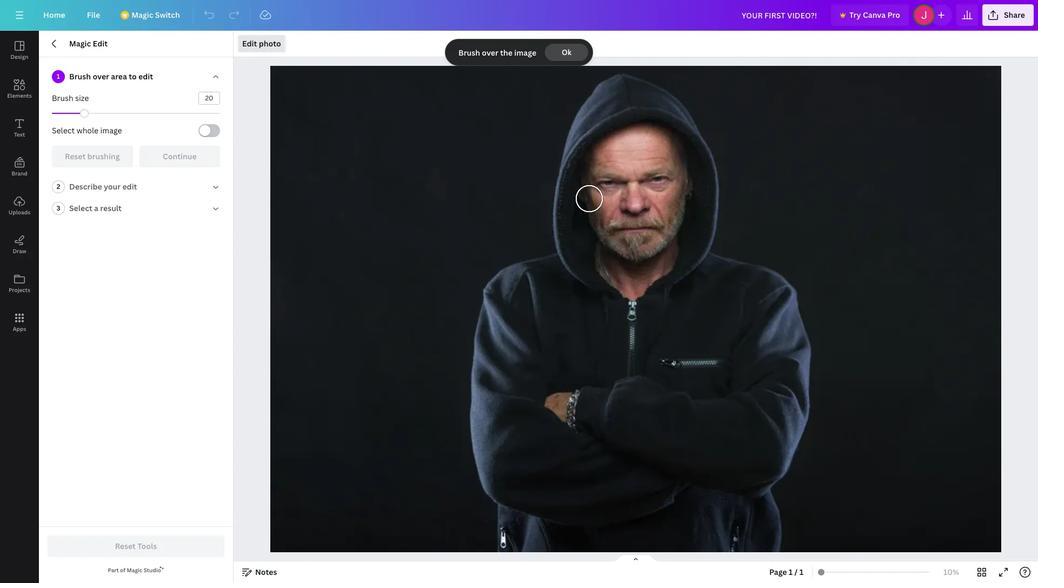 Task type: locate. For each thing, give the bounding box(es) containing it.
describe
[[69, 182, 102, 192]]

brush left the
[[458, 47, 480, 58]]

notes
[[255, 568, 277, 578]]

magic switch
[[131, 10, 180, 20]]

2 vertical spatial brush
[[52, 93, 73, 103]]

reset tools
[[115, 542, 157, 552]]

brush up size
[[69, 71, 91, 82]]

reset brushing button
[[52, 146, 133, 168]]

select left the whole at the top left of page
[[52, 125, 75, 136]]

1 vertical spatial select
[[69, 203, 92, 214]]

select a result
[[69, 203, 122, 214]]

2 vertical spatial magic
[[127, 567, 142, 575]]

reset left the brushing
[[65, 151, 86, 162]]

magic for magic switch
[[131, 10, 153, 20]]

reset
[[65, 151, 86, 162], [115, 542, 136, 552]]

magic
[[131, 10, 153, 20], [69, 38, 91, 49], [127, 567, 142, 575]]

brush left size
[[52, 93, 73, 103]]

1 vertical spatial image
[[100, 125, 122, 136]]

0 vertical spatial magic
[[131, 10, 153, 20]]

reset inside reset tools button
[[115, 542, 136, 552]]

status
[[445, 39, 593, 65]]

magic for magic studio
[[127, 567, 142, 575]]

share button
[[982, 4, 1034, 26]]

image right the whole at the top left of page
[[100, 125, 122, 136]]

1 vertical spatial reset
[[115, 542, 136, 552]]

1 horizontal spatial edit
[[242, 38, 257, 49]]

brush over the image
[[458, 47, 536, 58]]

1 horizontal spatial over
[[482, 47, 498, 58]]

over
[[482, 47, 498, 58], [93, 71, 109, 82]]

reset inside reset brushing button
[[65, 151, 86, 162]]

image
[[514, 47, 536, 58], [100, 125, 122, 136]]

home link
[[35, 4, 74, 26]]

edit
[[93, 38, 108, 49], [242, 38, 257, 49]]

0 vertical spatial image
[[514, 47, 536, 58]]

0 vertical spatial over
[[482, 47, 498, 58]]

0 horizontal spatial edit
[[93, 38, 108, 49]]

projects button
[[0, 264, 39, 303]]

2 edit from the left
[[242, 38, 257, 49]]

page
[[769, 568, 787, 578]]

edit left photo
[[242, 38, 257, 49]]

select for select a result
[[69, 203, 92, 214]]

tools
[[137, 542, 157, 552]]

1 horizontal spatial reset
[[115, 542, 136, 552]]

magic edit
[[69, 38, 108, 49]]

edit right to
[[138, 71, 153, 82]]

edit down the file dropdown button
[[93, 38, 108, 49]]

0 vertical spatial brush
[[458, 47, 480, 58]]

1 left /
[[789, 568, 793, 578]]

edit inside popup button
[[242, 38, 257, 49]]

select whole image
[[52, 125, 122, 136]]

area
[[111, 71, 127, 82]]

projects
[[9, 287, 30, 294]]

1 horizontal spatial image
[[514, 47, 536, 58]]

elements button
[[0, 70, 39, 109]]

magic switch button
[[113, 4, 189, 26]]

image right the
[[514, 47, 536, 58]]

switch
[[155, 10, 180, 20]]

brush
[[458, 47, 480, 58], [69, 71, 91, 82], [52, 93, 73, 103]]

0 horizontal spatial reset
[[65, 151, 86, 162]]

ok
[[562, 47, 572, 57]]

over left the
[[482, 47, 498, 58]]

image inside status
[[514, 47, 536, 58]]

0 vertical spatial reset
[[65, 151, 86, 162]]

magic left switch
[[131, 10, 153, 20]]

1 right /
[[799, 568, 803, 578]]

brushing
[[87, 151, 120, 162]]

uploads
[[9, 209, 30, 216]]

/
[[795, 568, 798, 578]]

magic right of
[[127, 567, 142, 575]]

1 vertical spatial magic
[[69, 38, 91, 49]]

brand
[[12, 170, 27, 177]]

1 horizontal spatial edit
[[138, 71, 153, 82]]

a
[[94, 203, 98, 214]]

0 horizontal spatial image
[[100, 125, 122, 136]]

1 up "brush size"
[[57, 72, 60, 81]]

pro
[[887, 10, 900, 20]]

over left 'area'
[[93, 71, 109, 82]]

magic down the file dropdown button
[[69, 38, 91, 49]]

1 vertical spatial over
[[93, 71, 109, 82]]

Design title text field
[[733, 4, 827, 26]]

1 vertical spatial edit
[[122, 182, 137, 192]]

reset left tools
[[115, 542, 136, 552]]

magic inside button
[[131, 10, 153, 20]]

select
[[52, 125, 75, 136], [69, 203, 92, 214]]

uploads button
[[0, 187, 39, 225]]

reset for reset tools
[[115, 542, 136, 552]]

the
[[500, 47, 513, 58]]

1 vertical spatial brush
[[69, 71, 91, 82]]

0 horizontal spatial over
[[93, 71, 109, 82]]

brush over area to edit
[[69, 71, 153, 82]]

edit right your
[[122, 182, 137, 192]]

edit
[[138, 71, 153, 82], [122, 182, 137, 192]]

brush for brush over the image
[[458, 47, 480, 58]]

+
[[612, 520, 616, 530]]

1
[[57, 72, 60, 81], [789, 568, 793, 578], [799, 568, 803, 578]]

brush for brush over area to edit
[[69, 71, 91, 82]]

page 1 / 1
[[769, 568, 803, 578]]

select left a
[[69, 203, 92, 214]]

canva
[[863, 10, 886, 20]]

try canva pro button
[[831, 4, 909, 26]]

text button
[[0, 109, 39, 148]]

0 vertical spatial select
[[52, 125, 75, 136]]

Brush size text field
[[199, 92, 220, 104]]



Task type: vqa. For each thing, say whether or not it's contained in the screenshot.
THE PAGE 1 / 1
yes



Task type: describe. For each thing, give the bounding box(es) containing it.
page
[[634, 520, 652, 530]]

result
[[100, 203, 122, 214]]

part of
[[108, 567, 127, 575]]

over for area
[[93, 71, 109, 82]]

try canva pro
[[849, 10, 900, 20]]

part
[[108, 567, 119, 575]]

1 horizontal spatial 1
[[789, 568, 793, 578]]

+ add page button
[[264, 515, 1000, 536]]

brand button
[[0, 148, 39, 187]]

main menu bar
[[0, 0, 1038, 31]]

continue
[[163, 151, 197, 162]]

draw button
[[0, 225, 39, 264]]

reset tools button
[[48, 536, 224, 558]]

draw
[[13, 248, 26, 255]]

apps button
[[0, 303, 39, 342]]

3
[[56, 204, 60, 213]]

design
[[11, 53, 28, 61]]

reset brushing
[[65, 151, 120, 162]]

select for select whole image
[[52, 125, 75, 136]]

notes button
[[238, 564, 281, 582]]

2 horizontal spatial 1
[[799, 568, 803, 578]]

to
[[129, 71, 137, 82]]

2
[[57, 182, 60, 191]]

brush for brush size
[[52, 93, 73, 103]]

your
[[104, 182, 121, 192]]

add
[[617, 520, 632, 530]]

of
[[120, 567, 126, 575]]

elements
[[7, 92, 32, 99]]

brush size
[[52, 93, 89, 103]]

whole
[[77, 125, 98, 136]]

text
[[14, 131, 25, 138]]

studio
[[144, 567, 161, 575]]

home
[[43, 10, 65, 20]]

reset for reset brushing
[[65, 151, 86, 162]]

magic for magic edit
[[69, 38, 91, 49]]

0 horizontal spatial 1
[[57, 72, 60, 81]]

1 edit from the left
[[93, 38, 108, 49]]

10%
[[943, 568, 959, 578]]

show pages image
[[610, 555, 662, 563]]

apps
[[13, 325, 26, 333]]

share
[[1004, 10, 1025, 20]]

file
[[87, 10, 100, 20]]

file button
[[78, 4, 109, 26]]

10% button
[[934, 564, 969, 582]]

over for the
[[482, 47, 498, 58]]

magic studio
[[127, 567, 161, 575]]

describe your edit
[[69, 182, 137, 192]]

side panel tab list
[[0, 31, 39, 342]]

ok button
[[545, 44, 588, 61]]

edit photo button
[[238, 35, 285, 52]]

edit photo
[[242, 38, 281, 49]]

continue button
[[139, 146, 220, 168]]

design button
[[0, 31, 39, 70]]

photo
[[259, 38, 281, 49]]

0 horizontal spatial edit
[[122, 182, 137, 192]]

size
[[75, 93, 89, 103]]

status containing ok
[[445, 39, 593, 65]]

+ add page
[[612, 520, 652, 530]]

0 vertical spatial edit
[[138, 71, 153, 82]]

try
[[849, 10, 861, 20]]



